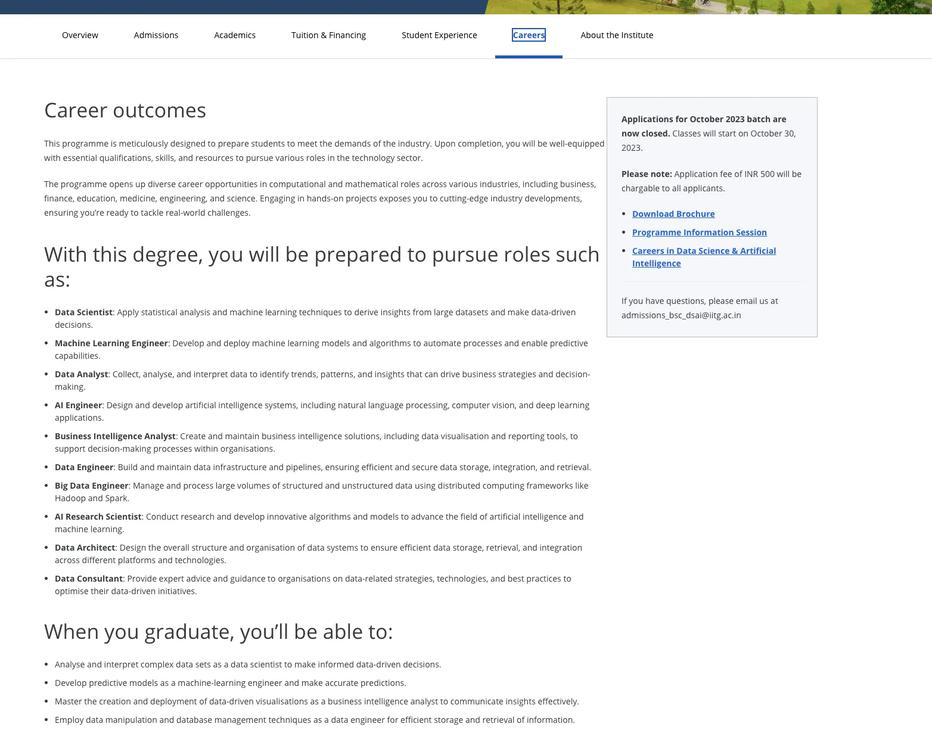 Task type: vqa. For each thing, say whether or not it's contained in the screenshot.
develop predictive models as a machine-learning engineer and make accurate predictions.
yes



Task type: describe. For each thing, give the bounding box(es) containing it.
: conduct research and develop innovative algorithms and models to advance the field of artificial intelligence and machine learning.
[[55, 511, 584, 535]]

list containing download brochure
[[626, 207, 803, 269]]

develop inside : develop and deploy machine learning models and algorithms to automate processes and enable predictive capabilities.
[[172, 337, 204, 349]]

and left deep at the right
[[519, 399, 534, 411]]

efficient for ensure
[[400, 542, 431, 553]]

will inside this programme is meticulously designed to prepare students to meet the demands of the industry. upon completion, you will be well-equipped with essential qualifications, skills, and resources to pursue various roles in the technology sector.
[[523, 138, 535, 149]]

: design and develop artificial intelligence systems, including natural language processing, computer vision, and deep learning applications.
[[55, 399, 589, 423]]

students
[[251, 138, 285, 149]]

fee
[[720, 168, 732, 179]]

big data engineer
[[55, 480, 128, 491]]

engineer up analyse,
[[131, 337, 168, 349]]

be inside the application fee of inr 500 will be chargable to all applicants.
[[792, 168, 802, 179]]

data left sets
[[176, 659, 193, 670]]

data architect
[[55, 542, 115, 553]]

email
[[736, 295, 757, 306]]

this programme is meticulously designed to prepare students to meet the demands of the industry. upon completion, you will be well-equipped with essential qualifications, skills, and resources to pursue various roles in the technology sector.
[[44, 138, 605, 163]]

engineer up spark.
[[92, 480, 128, 491]]

innovative
[[267, 511, 307, 522]]

ai for : conduct research and develop innovative algorithms and models to advance the field of artificial intelligence and machine learning.
[[55, 511, 63, 522]]

big
[[55, 480, 68, 491]]

1 vertical spatial maintain
[[157, 461, 191, 473]]

: for data analyst
[[108, 368, 110, 380]]

and right advice at the bottom of the page
[[213, 573, 228, 584]]

engineering,
[[160, 193, 208, 204]]

data up the hadoop
[[70, 480, 90, 491]]

0 vertical spatial &
[[321, 29, 327, 41]]

language
[[368, 399, 404, 411]]

roles inside the programme opens up diverse career opportunities in computational and mathematical roles across various industries, including business, finance, education, medicine, engineering, and science. engaging in hands-on projects exposes you to cutting-edge industry developments, ensuring you're ready to tackle real-world challenges.
[[401, 178, 420, 190]]

datasets
[[455, 306, 488, 318]]

you inside the programme opens up diverse career opportunities in computational and mathematical roles across various industries, including business, finance, education, medicine, engineering, and science. engaging in hands-on projects exposes you to cutting-edge industry developments, ensuring you're ready to tackle real-world challenges.
[[413, 193, 428, 204]]

a down master the creation and deployment of data-driven visualisations as a business intelligence analyst to communicate insights effectively. list item
[[324, 714, 329, 725]]

careers for careers
[[513, 29, 545, 41]]

please note:
[[622, 168, 672, 179]]

driven inside the : apply statistical analysis and machine learning techniques to derive insights from large datasets and make data-driven decisions.
[[551, 306, 576, 318]]

and down derive
[[352, 337, 367, 349]]

employ data manipulation and database management techniques as a data engineer for efficient storage and retrieval of information.
[[55, 714, 575, 725]]

and down 'collect,'
[[135, 399, 150, 411]]

and up manage at left bottom
[[140, 461, 155, 473]]

programme information session link
[[632, 226, 767, 238]]

tools,
[[547, 430, 568, 442]]

data inside : collect, analyse, and interpret data to identify trends, patterns, and insights that can drive business strategies and decision- making.
[[230, 368, 247, 380]]

to right practices
[[563, 573, 571, 584]]

essential
[[63, 152, 97, 163]]

provide
[[127, 573, 157, 584]]

data up distributed
[[440, 461, 457, 473]]

artificial inside : design and develop artificial intelligence systems, including natural language processing, computer vision, and deep learning applications.
[[185, 399, 216, 411]]

employ
[[55, 714, 84, 725]]

to left 'meet'
[[287, 138, 295, 149]]

and left pipelines,
[[269, 461, 284, 473]]

artificial
[[740, 245, 776, 256]]

machine inside the : apply statistical analysis and machine learning techniques to derive insights from large datasets and make data-driven decisions.
[[230, 306, 263, 318]]

: for data consultant
[[123, 573, 125, 584]]

artificial inside : conduct research and develop innovative algorithms and models to advance the field of artificial intelligence and machine learning.
[[490, 511, 520, 522]]

will inside the application fee of inr 500 will be chargable to all applicants.
[[777, 168, 790, 179]]

data up process
[[194, 461, 211, 473]]

that
[[407, 368, 422, 380]]

research
[[181, 511, 215, 522]]

structure
[[192, 542, 227, 553]]

ensuring inside the programme opens up diverse career opportunities in computational and mathematical roles across various industries, including business, finance, education, medicine, engineering, and science. engaging in hands-on projects exposes you to cutting-edge industry developments, ensuring you're ready to tackle real-world challenges.
[[44, 207, 78, 218]]

and up within
[[208, 430, 223, 442]]

for inside list item
[[387, 714, 398, 725]]

on inside the programme opens up diverse career opportunities in computational and mathematical roles across various industries, including business, finance, education, medicine, engineering, and science. engaging in hands-on projects exposes you to cutting-edge industry developments, ensuring you're ready to tackle real-world challenges.
[[333, 193, 344, 204]]

skills,
[[155, 152, 176, 163]]

: for big data engineer
[[128, 480, 131, 491]]

list item containing data engineer
[[55, 461, 607, 473]]

spark.
[[105, 492, 129, 504]]

master
[[55, 696, 82, 707]]

learning inside the : apply statistical analysis and machine learning techniques to derive insights from large datasets and make data-driven decisions.
[[265, 306, 297, 318]]

tuition & financing link
[[288, 29, 370, 41]]

outcomes
[[113, 96, 206, 123]]

of right retrieval
[[517, 714, 525, 725]]

as inside list item
[[213, 659, 222, 670]]

large inside the : apply statistical analysis and machine learning techniques to derive insights from large datasets and make data-driven decisions.
[[434, 306, 453, 318]]

application
[[674, 168, 718, 179]]

make inside list item
[[301, 677, 323, 688]]

make inside the : apply statistical analysis and machine learning techniques to derive insights from large datasets and make data-driven decisions.
[[508, 306, 529, 318]]

the up technology
[[383, 138, 396, 149]]

the programme opens up diverse career opportunities in computational and mathematical roles across various industries, including business, finance, education, medicine, engineering, and science. engaging in hands-on projects exposes you to cutting-edge industry developments, ensuring you're ready to tackle real-world challenges.
[[44, 178, 596, 218]]

infrastructure
[[213, 461, 267, 473]]

list item containing business intelligence analyst
[[55, 430, 607, 455]]

now
[[622, 128, 639, 139]]

and right research
[[217, 511, 232, 522]]

: create and maintain business intelligence solutions, including data visualisation and reporting tools, to support decision-making processes within organisations.
[[55, 430, 578, 454]]

0 vertical spatial analyst
[[77, 368, 108, 380]]

data for architect
[[55, 542, 75, 553]]

list containing analyse and interpret complex data sets as a data scientist to make informed data-driven decisions.
[[49, 658, 607, 733]]

data for engineer
[[55, 461, 75, 473]]

list item containing data analyst
[[55, 368, 607, 393]]

careers for careers in data science & artificial intelligence
[[632, 245, 664, 256]]

and down unstructured
[[353, 511, 368, 522]]

engineer up applications.
[[66, 399, 102, 411]]

data up "develop predictive models as a machine-learning engineer and make accurate predictions." at the bottom
[[231, 659, 248, 670]]

within
[[194, 443, 218, 454]]

deployment
[[150, 696, 197, 707]]

be left able
[[294, 617, 318, 645]]

and up challenges. at left
[[210, 193, 225, 204]]

applications for october 2023 batch are now closed.
[[622, 113, 787, 139]]

data consultant
[[55, 573, 123, 584]]

designed
[[170, 138, 206, 149]]

for inside applications for october 2023 batch are now closed.
[[675, 113, 688, 125]]

driven inside analyse and interpret complex data sets as a data scientist to make informed data-driven decisions. list item
[[376, 659, 401, 670]]

data down master the creation and deployment of data-driven visualisations as a business intelligence analyst to communicate insights effectively. list item
[[331, 714, 348, 725]]

on inside the : provide expert advice and guidance to organisations on data-related strategies, technologies, and best practices to optimise their data-driven initiatives.
[[333, 573, 343, 584]]

be inside with this degree, you will be prepared to pursue roles such as:
[[285, 240, 309, 268]]

different
[[82, 554, 116, 566]]

decision- inside : collect, analyse, and interpret data to identify trends, patterns, and insights that can drive business strategies and decision- making.
[[556, 368, 590, 380]]

ensure
[[371, 542, 398, 553]]

you'll
[[240, 617, 289, 645]]

data inside careers in data science & artificial intelligence
[[677, 245, 697, 256]]

the right 'meet'
[[320, 138, 332, 149]]

and down the like
[[569, 511, 584, 522]]

and down overall on the bottom of the page
[[158, 554, 173, 566]]

list item containing ai research scientist
[[55, 510, 607, 535]]

predictive inside : develop and deploy machine learning models and algorithms to automate processes and enable predictive capabilities.
[[550, 337, 588, 349]]

and down "deployment"
[[159, 714, 174, 725]]

deploy
[[224, 337, 250, 349]]

business intelligence analyst
[[55, 430, 176, 442]]

and up visualisations
[[284, 677, 299, 688]]

to inside : conduct research and develop innovative algorithms and models to advance the field of artificial intelligence and machine learning.
[[401, 511, 409, 522]]

master the creation and deployment of data-driven visualisations as a business intelligence analyst to communicate insights effectively. list item
[[55, 695, 607, 707]]

to down "prepare"
[[236, 152, 244, 163]]

and right analyse,
[[177, 368, 191, 380]]

roles inside with this degree, you will be prepared to pursue roles such as:
[[504, 240, 550, 268]]

and right datasets
[[491, 306, 505, 318]]

have
[[645, 295, 664, 306]]

ensuring inside list item
[[325, 461, 359, 473]]

and left process
[[166, 480, 181, 491]]

october inside classes will start on october 30, 2023.
[[751, 128, 782, 139]]

can
[[425, 368, 438, 380]]

will inside with this degree, you will be prepared to pursue roles such as:
[[249, 240, 280, 268]]

october inside applications for october 2023 batch are now closed.
[[690, 113, 724, 125]]

systems,
[[265, 399, 298, 411]]

1 vertical spatial scientist
[[106, 511, 142, 522]]

including for visualisation
[[384, 430, 419, 442]]

are
[[773, 113, 787, 125]]

to inside list item
[[440, 696, 448, 707]]

communicate
[[450, 696, 504, 707]]

research
[[66, 511, 104, 522]]

0 horizontal spatial engineer
[[248, 677, 282, 688]]

engineer up 'big data engineer'
[[77, 461, 113, 473]]

of inside : conduct research and develop innovative algorithms and models to advance the field of artificial intelligence and machine learning.
[[480, 511, 487, 522]]

admissions
[[134, 29, 178, 41]]

closed.
[[642, 128, 670, 139]]

make inside list item
[[294, 659, 316, 670]]

: left the build
[[113, 461, 116, 473]]

list item containing data architect
[[55, 541, 607, 566]]

accurate
[[325, 677, 358, 688]]

business inside : create and maintain business intelligence solutions, including data visualisation and reporting tools, to support decision-making processes within organisations.
[[262, 430, 296, 442]]

automate
[[423, 337, 461, 349]]

business
[[55, 430, 91, 442]]

0 vertical spatial scientist
[[77, 306, 113, 318]]

in inside careers in data science & artificial intelligence
[[666, 245, 674, 256]]

: for machine learning engineer
[[168, 337, 170, 349]]

in up engaging
[[260, 178, 267, 190]]

sets
[[195, 659, 211, 670]]

of inside the application fee of inr 500 will be chargable to all applicants.
[[734, 168, 742, 179]]

driven inside the : provide expert advice and guidance to organisations on data-related strategies, technologies, and best practices to optimise their data-driven initiatives.
[[131, 585, 156, 597]]

a down develop predictive models as a machine-learning engineer and make accurate predictions. list item
[[321, 696, 326, 707]]

and left best
[[491, 573, 505, 584]]

data for scientist
[[55, 306, 75, 318]]

business,
[[560, 178, 596, 190]]

of down machine-
[[199, 696, 207, 707]]

upon
[[434, 138, 456, 149]]

hadoop
[[55, 492, 86, 504]]

and right retrieval,
[[523, 542, 537, 553]]

roles inside this programme is meticulously designed to prepare students to meet the demands of the industry. upon completion, you will be well-equipped with essential qualifications, skills, and resources to pursue various roles in the technology sector.
[[306, 152, 325, 163]]

master the creation and deployment of data-driven visualisations as a business intelligence analyst to communicate insights effectively.
[[55, 696, 579, 707]]

visualisations
[[256, 696, 308, 707]]

industry
[[491, 193, 523, 204]]

data- right the their
[[111, 585, 131, 597]]

data- inside list item
[[209, 696, 229, 707]]

session
[[736, 226, 767, 238]]

to:
[[368, 617, 393, 645]]

and down 'big data engineer'
[[88, 492, 103, 504]]

strategies
[[498, 368, 536, 380]]

1 vertical spatial engineer
[[351, 714, 385, 725]]

machine learning engineer
[[55, 337, 168, 349]]

: manage and process large volumes of structured and unstructured data using distributed computing frameworks like hadoop and spark.
[[55, 480, 589, 504]]

prepared
[[314, 240, 402, 268]]

management
[[214, 714, 266, 725]]

techniques inside employ data manipulation and database management techniques as a data engineer for efficient storage and retrieval of information. list item
[[268, 714, 311, 725]]

data down : conduct research and develop innovative algorithms and models to advance the field of artificial intelligence and machine learning.
[[307, 542, 325, 553]]

prepare
[[218, 138, 249, 149]]

of inside : manage and process large volumes of structured and unstructured data using distributed computing frameworks like hadoop and spark.
[[272, 480, 280, 491]]

insights inside list item
[[506, 696, 536, 707]]

design for the
[[120, 542, 146, 553]]

ai for : design and develop artificial intelligence systems, including natural language processing, computer vision, and deep learning applications.
[[55, 399, 63, 411]]

programme for the
[[61, 178, 107, 190]]

scientist
[[250, 659, 282, 670]]

to down medicine,
[[131, 207, 139, 218]]

list containing data scientist
[[49, 306, 607, 597]]

to right guidance
[[268, 573, 276, 584]]

and inside list item
[[87, 659, 102, 670]]

as:
[[44, 265, 70, 293]]

download brochure
[[632, 208, 715, 219]]

0 vertical spatial efficient
[[361, 461, 393, 473]]

you inside "if you have questions, please email us at admissions_bsc_dsai@iitg.ac.in"
[[629, 295, 643, 306]]

: for data scientist
[[113, 306, 115, 318]]

data- inside the : apply statistical analysis and machine learning techniques to derive insights from large datasets and make data-driven decisions.
[[531, 306, 551, 318]]

data down advance
[[433, 542, 451, 553]]

business inside list item
[[328, 696, 362, 707]]

intelligence inside : create and maintain business intelligence solutions, including data visualisation and reporting tools, to support decision-making processes within organisations.
[[298, 430, 342, 442]]

computer
[[452, 399, 490, 411]]

and right strategies
[[538, 368, 553, 380]]

programme
[[632, 226, 681, 238]]

including for language
[[300, 399, 336, 411]]

list item containing ai engineer
[[55, 399, 607, 424]]

analyse and interpret complex data sets as a data scientist to make informed data-driven decisions. list item
[[55, 658, 607, 670]]

volumes
[[237, 480, 270, 491]]

a up "deployment"
[[171, 677, 176, 688]]

industries,
[[480, 178, 520, 190]]

: for business intelligence analyst
[[176, 430, 178, 442]]

data inside : create and maintain business intelligence solutions, including data visualisation and reporting tools, to support decision-making processes within organisations.
[[421, 430, 439, 442]]

graduate,
[[145, 617, 235, 645]]

across inside the programme opens up diverse career opportunities in computational and mathematical roles across various industries, including business, finance, education, medicine, engineering, and science. engaging in hands-on projects exposes you to cutting-edge industry developments, ensuring you're ready to tackle real-world challenges.
[[422, 178, 447, 190]]

as down master the creation and deployment of data-driven visualisations as a business intelligence analyst to communicate insights effectively.
[[313, 714, 322, 725]]

and up frameworks
[[540, 461, 555, 473]]

be inside this programme is meticulously designed to prepare students to meet the demands of the industry. upon completion, you will be well-equipped with essential qualifications, skills, and resources to pursue various roles in the technology sector.
[[538, 138, 547, 149]]

decisions. inside the : apply statistical analysis and machine learning techniques to derive insights from large datasets and make data-driven decisions.
[[55, 319, 93, 330]]

application fee of inr 500 will be chargable to all applicants.
[[622, 168, 802, 194]]

will inside classes will start on october 30, 2023.
[[703, 128, 716, 139]]

develop inside : design and develop artificial intelligence systems, including natural language processing, computer vision, and deep learning applications.
[[152, 399, 183, 411]]

algorithms inside : conduct research and develop innovative algorithms and models to advance the field of artificial intelligence and machine learning.
[[309, 511, 351, 522]]

to up resources
[[208, 138, 216, 149]]

and down data engineer : build and maintain data infrastructure and pipelines, ensuring efficient and secure data storage, integration, and retrieval.
[[325, 480, 340, 491]]

and right structure
[[229, 542, 244, 553]]

intelligence inside : conduct research and develop innovative algorithms and models to advance the field of artificial intelligence and machine learning.
[[523, 511, 567, 522]]

machine inside : conduct research and develop innovative algorithms and models to advance the field of artificial intelligence and machine learning.
[[55, 523, 88, 535]]

the inside : design the overall structure and organisation of data systems to ensure efficient data storage, retrieval, and integration across different platforms and technologies.
[[148, 542, 161, 553]]

on inside classes will start on october 30, 2023.
[[738, 128, 749, 139]]

: for data architect
[[115, 542, 117, 553]]

in down computational on the left top of the page
[[297, 193, 305, 204]]

models inside : develop and deploy machine learning models and algorithms to automate processes and enable predictive capabilities.
[[321, 337, 350, 349]]

and down "communicate"
[[465, 714, 480, 725]]

: design the overall structure and organisation of data systems to ensure efficient data storage, retrieval, and integration across different platforms and technologies.
[[55, 542, 582, 566]]

the down demands at left
[[337, 152, 350, 163]]

to inside : design the overall structure and organisation of data systems to ensure efficient data storage, retrieval, and integration across different platforms and technologies.
[[360, 542, 368, 553]]

decision- inside : create and maintain business intelligence solutions, including data visualisation and reporting tools, to support decision-making processes within organisations.
[[88, 443, 123, 454]]

various inside this programme is meticulously designed to prepare students to meet the demands of the industry. upon completion, you will be well-equipped with essential qualifications, skills, and resources to pursue various roles in the technology sector.
[[276, 152, 304, 163]]



Task type: locate. For each thing, give the bounding box(es) containing it.
pursue inside with this degree, you will be prepared to pursue roles such as:
[[432, 240, 499, 268]]

design up "business intelligence analyst"
[[106, 399, 133, 411]]

: down learning.
[[115, 542, 117, 553]]

learning inside : develop and deploy machine learning models and algorithms to automate processes and enable predictive capabilities.
[[288, 337, 319, 349]]

analyst up making
[[144, 430, 176, 442]]

including inside : create and maintain business intelligence solutions, including data visualisation and reporting tools, to support decision-making processes within organisations.
[[384, 430, 419, 442]]

0 vertical spatial artificial
[[185, 399, 216, 411]]

1 horizontal spatial analyst
[[144, 430, 176, 442]]

learning up : develop and deploy machine learning models and algorithms to automate processes and enable predictive capabilities.
[[265, 306, 297, 318]]

1 vertical spatial ensuring
[[325, 461, 359, 473]]

1 horizontal spatial business
[[328, 696, 362, 707]]

techniques inside the : apply statistical analysis and machine learning techniques to derive insights from large datasets and make data-driven decisions.
[[299, 306, 342, 318]]

2 horizontal spatial models
[[370, 511, 399, 522]]

to left all
[[662, 182, 670, 194]]

0 vertical spatial storage,
[[459, 461, 491, 473]]

batch
[[747, 113, 771, 125]]

: left create
[[176, 430, 178, 442]]

0 vertical spatial decision-
[[556, 368, 590, 380]]

efficient down analyst
[[401, 714, 432, 725]]

you right completion,
[[506, 138, 520, 149]]

1 vertical spatial various
[[449, 178, 478, 190]]

collect,
[[113, 368, 141, 380]]

1 list item from the top
[[55, 306, 607, 331]]

computational
[[269, 178, 326, 190]]

learning inside list item
[[214, 677, 246, 688]]

2 vertical spatial insights
[[506, 696, 536, 707]]

5 list item from the top
[[55, 430, 607, 455]]

on down : design the overall structure and organisation of data systems to ensure efficient data storage, retrieval, and integration across different platforms and technologies.
[[333, 573, 343, 584]]

you inside this programme is meticulously designed to prepare students to meet the demands of the industry. upon completion, you will be well-equipped with essential qualifications, skills, and resources to pursue various roles in the technology sector.
[[506, 138, 520, 149]]

as right sets
[[213, 659, 222, 670]]

retrieval,
[[486, 542, 520, 553]]

0 horizontal spatial develop
[[152, 399, 183, 411]]

1 vertical spatial pursue
[[432, 240, 499, 268]]

1 vertical spatial artificial
[[490, 511, 520, 522]]

across down data architect
[[55, 554, 80, 566]]

data- down "develop predictive models as a machine-learning engineer and make accurate predictions." at the bottom
[[209, 696, 229, 707]]

develop inside list item
[[55, 677, 87, 688]]

0 vertical spatial october
[[690, 113, 724, 125]]

scientist down spark.
[[106, 511, 142, 522]]

& right science
[[732, 245, 738, 256]]

: up applications.
[[102, 399, 104, 411]]

from
[[413, 306, 432, 318]]

business down systems,
[[262, 430, 296, 442]]

0 vertical spatial develop
[[172, 337, 204, 349]]

make up master the creation and deployment of data-driven visualisations as a business intelligence analyst to communicate insights effectively.
[[301, 677, 323, 688]]

9 list item from the top
[[55, 541, 607, 566]]

unstructured
[[342, 480, 393, 491]]

advance
[[411, 511, 443, 522]]

1 vertical spatial decisions.
[[403, 659, 441, 670]]

design inside : design the overall structure and organisation of data systems to ensure efficient data storage, retrieval, and integration across different platforms and technologies.
[[120, 542, 146, 553]]

1 horizontal spatial interpret
[[194, 368, 228, 380]]

and left enable
[[504, 337, 519, 349]]

technologies.
[[175, 554, 227, 566]]

list
[[626, 207, 803, 269], [49, 306, 607, 597], [49, 658, 607, 733]]

october
[[690, 113, 724, 125], [751, 128, 782, 139]]

0 vertical spatial engineer
[[248, 677, 282, 688]]

techniques down visualisations
[[268, 714, 311, 725]]

and left secure
[[395, 461, 410, 473]]

0 horizontal spatial various
[[276, 152, 304, 163]]

1 horizontal spatial algorithms
[[369, 337, 411, 349]]

: inside the : apply statistical analysis and machine learning techniques to derive insights from large datasets and make data-driven decisions.
[[113, 306, 115, 318]]

list item up : develop and deploy machine learning models and algorithms to automate processes and enable predictive capabilities.
[[55, 306, 607, 331]]

1 horizontal spatial large
[[434, 306, 453, 318]]

2 horizontal spatial business
[[462, 368, 496, 380]]

institute
[[621, 29, 654, 41]]

0 horizontal spatial interpret
[[104, 659, 138, 670]]

interpret inside list item
[[104, 659, 138, 670]]

learning.
[[90, 523, 124, 535]]

science.
[[227, 193, 258, 204]]

1 horizontal spatial processes
[[463, 337, 502, 349]]

data- down systems
[[345, 573, 365, 584]]

1 vertical spatial business
[[262, 430, 296, 442]]

: inside : collect, analyse, and interpret data to identify trends, patterns, and insights that can drive business strategies and decision- making.
[[108, 368, 110, 380]]

to left the cutting-
[[430, 193, 438, 204]]

strategies,
[[395, 573, 435, 584]]

including inside the programme opens up diverse career opportunities in computational and mathematical roles across various industries, including business, finance, education, medicine, engineering, and science. engaging in hands-on projects exposes you to cutting-edge industry developments, ensuring you're ready to tackle real-world challenges.
[[523, 178, 558, 190]]

design inside : design and develop artificial intelligence systems, including natural language processing, computer vision, and deep learning applications.
[[106, 399, 133, 411]]

industry.
[[398, 138, 432, 149]]

predictive right enable
[[550, 337, 588, 349]]

intelligence inside list item
[[93, 430, 142, 442]]

develop down analyse,
[[152, 399, 183, 411]]

1 horizontal spatial across
[[422, 178, 447, 190]]

processes inside : develop and deploy machine learning models and algorithms to automate processes and enable predictive capabilities.
[[463, 337, 502, 349]]

list item containing machine learning engineer
[[55, 337, 607, 362]]

intelligence inside list item
[[364, 696, 408, 707]]

intelligence inside careers in data science & artificial intelligence
[[632, 257, 681, 269]]

0 vertical spatial make
[[508, 306, 529, 318]]

2 ai from the top
[[55, 511, 63, 522]]

opens
[[109, 178, 133, 190]]

0 horizontal spatial pursue
[[246, 152, 273, 163]]

1 vertical spatial analyst
[[144, 430, 176, 442]]

the inside master the creation and deployment of data-driven visualisations as a business intelligence analyst to communicate insights effectively. list item
[[84, 696, 97, 707]]

2 vertical spatial make
[[301, 677, 323, 688]]

efficient
[[361, 461, 393, 473], [400, 542, 431, 553], [401, 714, 432, 725]]

0 horizontal spatial business
[[262, 430, 296, 442]]

classes
[[672, 128, 701, 139]]

1 horizontal spatial ensuring
[[325, 461, 359, 473]]

identify
[[260, 368, 289, 380]]

distributed
[[438, 480, 480, 491]]

challenges.
[[208, 207, 251, 218]]

machine inside : develop and deploy machine learning models and algorithms to automate processes and enable predictive capabilities.
[[252, 337, 285, 349]]

projects
[[346, 193, 377, 204]]

data up making.
[[55, 368, 75, 380]]

make up enable
[[508, 306, 529, 318]]

1 vertical spatial on
[[333, 193, 344, 204]]

the left field
[[446, 511, 458, 522]]

employ data manipulation and database management techniques as a data engineer for efficient storage and retrieval of information. list item
[[55, 713, 607, 726]]

large
[[434, 306, 453, 318], [216, 480, 235, 491]]

start
[[718, 128, 736, 139]]

driven inside master the creation and deployment of data-driven visualisations as a business intelligence analyst to communicate insights effectively. list item
[[229, 696, 254, 707]]

on
[[738, 128, 749, 139], [333, 193, 344, 204], [333, 573, 343, 584]]

engineer down predictions.
[[351, 714, 385, 725]]

1 vertical spatial insights
[[375, 368, 405, 380]]

list item containing data scientist
[[55, 306, 607, 331]]

large down the infrastructure
[[216, 480, 235, 491]]

models up the patterns,
[[321, 337, 350, 349]]

as down complex
[[160, 677, 169, 688]]

you
[[506, 138, 520, 149], [413, 193, 428, 204], [209, 240, 244, 268], [629, 295, 643, 306], [104, 617, 139, 645]]

in inside this programme is meticulously designed to prepare students to meet the demands of the industry. upon completion, you will be well-equipped with essential qualifications, skills, and resources to pursue various roles in the technology sector.
[[328, 152, 335, 163]]

of inside this programme is meticulously designed to prepare students to meet the demands of the industry. upon completion, you will be well-equipped with essential qualifications, skills, and resources to pursue various roles in the technology sector.
[[373, 138, 381, 149]]

1 vertical spatial intelligence
[[93, 430, 142, 442]]

a inside list item
[[224, 659, 229, 670]]

1 horizontal spatial including
[[384, 430, 419, 442]]

statistical
[[141, 306, 177, 318]]

mathematical
[[345, 178, 398, 190]]

this
[[93, 240, 127, 268]]

predictive
[[550, 337, 588, 349], [89, 677, 127, 688]]

0 vertical spatial models
[[321, 337, 350, 349]]

list item up the patterns,
[[55, 337, 607, 362]]

4 list item from the top
[[55, 399, 607, 424]]

this
[[44, 138, 60, 149]]

0 vertical spatial design
[[106, 399, 133, 411]]

tackle
[[141, 207, 164, 218]]

1 vertical spatial october
[[751, 128, 782, 139]]

efficient up strategies,
[[400, 542, 431, 553]]

predictive inside develop predictive models as a machine-learning engineer and make accurate predictions. list item
[[89, 677, 127, 688]]

technology
[[352, 152, 395, 163]]

career
[[44, 96, 107, 123]]

pursue inside this programme is meticulously designed to prepare students to meet the demands of the industry. upon completion, you will be well-equipped with essential qualifications, skills, and resources to pursue various roles in the technology sector.
[[246, 152, 273, 163]]

1 vertical spatial develop
[[234, 511, 265, 522]]

0 vertical spatial develop
[[152, 399, 183, 411]]

information
[[684, 226, 734, 238]]

chargable
[[622, 182, 660, 194]]

0 horizontal spatial october
[[690, 113, 724, 125]]

2023
[[726, 113, 745, 125]]

1 vertical spatial make
[[294, 659, 316, 670]]

programme inside the programme opens up diverse career opportunities in computational and mathematical roles across various industries, including business, finance, education, medicine, engineering, and science. engaging in hands-on projects exposes you to cutting-edge industry developments, ensuring you're ready to tackle real-world challenges.
[[61, 178, 107, 190]]

2 vertical spatial list
[[49, 658, 607, 733]]

: collect, analyse, and interpret data to identify trends, patterns, and insights that can drive business strategies and decision- making.
[[55, 368, 590, 392]]

insights inside : collect, analyse, and interpret data to identify trends, patterns, and insights that can drive business strategies and decision- making.
[[375, 368, 405, 380]]

opportunities
[[205, 178, 258, 190]]

: inside : design the overall structure and organisation of data systems to ensure efficient data storage, retrieval, and integration across different platforms and technologies.
[[115, 542, 117, 553]]

models inside list item
[[129, 677, 158, 688]]

: inside : develop and deploy machine learning models and algorithms to automate processes and enable predictive capabilities.
[[168, 337, 170, 349]]

programme for this
[[62, 138, 108, 149]]

: inside : create and maintain business intelligence solutions, including data visualisation and reporting tools, to support decision-making processes within organisations.
[[176, 430, 178, 442]]

1 horizontal spatial artificial
[[490, 511, 520, 522]]

and up manipulation
[[133, 696, 148, 707]]

including down language
[[384, 430, 419, 442]]

1 vertical spatial careers
[[632, 245, 664, 256]]

secure
[[412, 461, 438, 473]]

0 vertical spatial insights
[[381, 306, 411, 318]]

maintain inside : create and maintain business intelligence solutions, including data visualisation and reporting tools, to support decision-making processes within organisations.
[[225, 430, 259, 442]]

architect
[[77, 542, 115, 553]]

1 vertical spatial algorithms
[[309, 511, 351, 522]]

efficient inside : design the overall structure and organisation of data systems to ensure efficient data storage, retrieval, and integration across different platforms and technologies.
[[400, 542, 431, 553]]

you down the their
[[104, 617, 139, 645]]

0 horizontal spatial analyst
[[77, 368, 108, 380]]

large inside : manage and process large volumes of structured and unstructured data using distributed computing frameworks like hadoop and spark.
[[216, 480, 235, 491]]

list item down : collect, analyse, and interpret data to identify trends, patterns, and insights that can drive business strategies and decision- making.
[[55, 399, 607, 424]]

0 horizontal spatial intelligence
[[93, 430, 142, 442]]

data left architect
[[55, 542, 75, 553]]

data for consultant
[[55, 573, 75, 584]]

the right about on the top of page
[[606, 29, 619, 41]]

1 horizontal spatial develop
[[172, 337, 204, 349]]

1 horizontal spatial &
[[732, 245, 738, 256]]

learning
[[93, 337, 129, 349]]

1 horizontal spatial for
[[675, 113, 688, 125]]

design up platforms
[[120, 542, 146, 553]]

interpret
[[194, 368, 228, 380], [104, 659, 138, 670]]

apply
[[117, 306, 139, 318]]

and left deploy on the top of the page
[[206, 337, 221, 349]]

1 vertical spatial processes
[[153, 443, 192, 454]]

8 list item from the top
[[55, 510, 607, 535]]

0 horizontal spatial large
[[216, 480, 235, 491]]

decisions. inside list item
[[403, 659, 441, 670]]

education,
[[77, 193, 118, 204]]

processes down create
[[153, 443, 192, 454]]

data- up enable
[[531, 306, 551, 318]]

0 horizontal spatial decision-
[[88, 443, 123, 454]]

1 horizontal spatial models
[[321, 337, 350, 349]]

decisions. up analyst
[[403, 659, 441, 670]]

techniques
[[299, 306, 342, 318], [268, 714, 311, 725]]

learning right deep at the right
[[558, 399, 589, 411]]

to inside the application fee of inr 500 will be chargable to all applicants.
[[662, 182, 670, 194]]

0 vertical spatial pursue
[[246, 152, 273, 163]]

when
[[44, 617, 99, 645]]

solutions,
[[344, 430, 382, 442]]

roles
[[306, 152, 325, 163], [401, 178, 420, 190], [504, 240, 550, 268]]

insights inside the : apply statistical analysis and machine learning techniques to derive insights from large datasets and make data-driven decisions.
[[381, 306, 411, 318]]

to inside : develop and deploy machine learning models and algorithms to automate processes and enable predictive capabilities.
[[413, 337, 421, 349]]

of right fee
[[734, 168, 742, 179]]

1 vertical spatial roles
[[401, 178, 420, 190]]

integration
[[540, 542, 582, 553]]

diverse
[[148, 178, 176, 190]]

2 horizontal spatial including
[[523, 178, 558, 190]]

1 vertical spatial list
[[49, 306, 607, 597]]

pipelines,
[[286, 461, 323, 473]]

0 horizontal spatial decisions.
[[55, 319, 93, 330]]

intelligence inside : design and develop artificial intelligence systems, including natural language processing, computer vision, and deep learning applications.
[[218, 399, 263, 411]]

list item down data engineer : build and maintain data infrastructure and pipelines, ensuring efficient and secure data storage, integration, and retrieval.
[[55, 479, 607, 504]]

1 vertical spatial decision-
[[88, 443, 123, 454]]

decisions.
[[55, 319, 93, 330], [403, 659, 441, 670]]

1 vertical spatial programme
[[61, 178, 107, 190]]

develop predictive models as a machine-learning engineer and make accurate predictions. list item
[[55, 676, 607, 689]]

1 horizontal spatial various
[[449, 178, 478, 190]]

design
[[106, 399, 133, 411], [120, 542, 146, 553]]

and left reporting
[[491, 430, 506, 442]]

deep
[[536, 399, 556, 411]]

to inside the : apply statistical analysis and machine learning techniques to derive insights from large datasets and make data-driven decisions.
[[344, 306, 352, 318]]

efficient inside list item
[[401, 714, 432, 725]]

learning inside : design and develop artificial intelligence systems, including natural language processing, computer vision, and deep learning applications.
[[558, 399, 589, 411]]

overview
[[62, 29, 98, 41]]

be left the well-
[[538, 138, 547, 149]]

to up from
[[407, 240, 427, 268]]

if
[[622, 295, 627, 306]]

: inside : manage and process large volumes of structured and unstructured data using distributed computing frameworks like hadoop and spark.
[[128, 480, 131, 491]]

0 vertical spatial across
[[422, 178, 447, 190]]

decision- up deep at the right
[[556, 368, 590, 380]]

pursue down students
[[246, 152, 273, 163]]

0 horizontal spatial develop
[[55, 677, 87, 688]]

including down : collect, analyse, and interpret data to identify trends, patterns, and insights that can drive business strategies and decision- making.
[[300, 399, 336, 411]]

overall
[[163, 542, 189, 553]]

1 vertical spatial interpret
[[104, 659, 138, 670]]

efficient for for
[[401, 714, 432, 725]]

7 list item from the top
[[55, 479, 607, 504]]

business inside : collect, analyse, and interpret data to identify trends, patterns, and insights that can drive business strategies and decision- making.
[[462, 368, 496, 380]]

0 vertical spatial business
[[462, 368, 496, 380]]

scientist
[[77, 306, 113, 318], [106, 511, 142, 522]]

and right the patterns,
[[358, 368, 372, 380]]

to inside : create and maintain business intelligence solutions, including data visualisation and reporting tools, to support decision-making processes within organisations.
[[570, 430, 578, 442]]

retrieval.
[[557, 461, 591, 473]]

processes down datasets
[[463, 337, 502, 349]]

interpret inside : collect, analyse, and interpret data to identify trends, patterns, and insights that can drive business strategies and decision- making.
[[194, 368, 228, 380]]

1 horizontal spatial develop
[[234, 511, 265, 522]]

1 horizontal spatial decision-
[[556, 368, 590, 380]]

to inside with this degree, you will be prepared to pursue roles such as:
[[407, 240, 427, 268]]

techniques up : develop and deploy machine learning models and algorithms to automate processes and enable predictive capabilities.
[[299, 306, 342, 318]]

the inside : conduct research and develop innovative algorithms and models to advance the field of artificial intelligence and machine learning.
[[446, 511, 458, 522]]

list item containing data consultant
[[55, 572, 607, 597]]

roles down 'meet'
[[306, 152, 325, 163]]

storage
[[434, 714, 463, 725]]

: for ai engineer
[[102, 399, 104, 411]]

you inside with this degree, you will be prepared to pursue roles such as:
[[209, 240, 244, 268]]

list item
[[55, 306, 607, 331], [55, 337, 607, 362], [55, 368, 607, 393], [55, 399, 607, 424], [55, 430, 607, 455], [55, 461, 607, 473], [55, 479, 607, 504], [55, 510, 607, 535], [55, 541, 607, 566], [55, 572, 607, 597]]

able
[[323, 617, 363, 645]]

platforms
[[118, 554, 156, 566]]

1 vertical spatial ai
[[55, 511, 63, 522]]

2 vertical spatial on
[[333, 573, 343, 584]]

in down programme
[[666, 245, 674, 256]]

natural
[[338, 399, 366, 411]]

including inside : design and develop artificial intelligence systems, including natural language processing, computer vision, and deep learning applications.
[[300, 399, 336, 411]]

data scientist
[[55, 306, 113, 318]]

6 list item from the top
[[55, 461, 607, 473]]

various inside the programme opens up diverse career opportunities in computational and mathematical roles across various industries, including business, finance, education, medicine, engineering, and science. engaging in hands-on projects exposes you to cutting-edge industry developments, ensuring you're ready to tackle real-world challenges.
[[449, 178, 478, 190]]

0 horizontal spatial predictive
[[89, 677, 127, 688]]

if you have questions, please email us at admissions_bsc_dsai@iitg.ac.in
[[622, 295, 778, 321]]

2 vertical spatial business
[[328, 696, 362, 707]]

intelligence down programme
[[632, 257, 681, 269]]

artificial up create
[[185, 399, 216, 411]]

1 vertical spatial including
[[300, 399, 336, 411]]

ai down the hadoop
[[55, 511, 63, 522]]

across inside : design the overall structure and organisation of data systems to ensure efficient data storage, retrieval, and integration across different platforms and technologies.
[[55, 554, 80, 566]]

0 horizontal spatial maintain
[[157, 461, 191, 473]]

with
[[44, 240, 88, 268]]

1 ai from the top
[[55, 399, 63, 411]]

1 vertical spatial large
[[216, 480, 235, 491]]

patterns,
[[321, 368, 355, 380]]

up
[[135, 178, 146, 190]]

please
[[622, 168, 648, 179]]

is
[[111, 138, 117, 149]]

and inside this programme is meticulously designed to prepare students to meet the demands of the industry. upon completion, you will be well-equipped with essential qualifications, skills, and resources to pursue various roles in the technology sector.
[[178, 152, 193, 163]]

storage, down field
[[453, 542, 484, 553]]

and up hands-
[[328, 178, 343, 190]]

efficient up unstructured
[[361, 461, 393, 473]]

data- inside list item
[[356, 659, 376, 670]]

including up developments,
[[523, 178, 558, 190]]

as up employ data manipulation and database management techniques as a data engineer for efficient storage and retrieval of information.
[[310, 696, 319, 707]]

list item containing big data engineer
[[55, 479, 607, 504]]

3 list item from the top
[[55, 368, 607, 393]]

the
[[606, 29, 619, 41], [320, 138, 332, 149], [383, 138, 396, 149], [337, 152, 350, 163], [446, 511, 458, 522], [148, 542, 161, 553], [84, 696, 97, 707]]

2 vertical spatial machine
[[55, 523, 88, 535]]

1 vertical spatial models
[[370, 511, 399, 522]]

student experience
[[402, 29, 477, 41]]

to inside list item
[[284, 659, 292, 670]]

be right the 500
[[792, 168, 802, 179]]

design for and
[[106, 399, 133, 411]]

develop down volumes
[[234, 511, 265, 522]]

& inside careers in data science & artificial intelligence
[[732, 245, 738, 256]]

tuition
[[291, 29, 319, 41]]

of inside : design the overall structure and organisation of data systems to ensure efficient data storage, retrieval, and integration across different platforms and technologies.
[[297, 542, 305, 553]]

1 vertical spatial predictive
[[89, 677, 127, 688]]

and right analyse
[[87, 659, 102, 670]]

insights left from
[[381, 306, 411, 318]]

ensuring up unstructured
[[325, 461, 359, 473]]

0 vertical spatial various
[[276, 152, 304, 163]]

the right master
[[84, 696, 97, 707]]

data for analyst
[[55, 368, 75, 380]]

2 horizontal spatial roles
[[504, 240, 550, 268]]

1 vertical spatial across
[[55, 554, 80, 566]]

organisation
[[246, 542, 295, 553]]

1 vertical spatial efficient
[[400, 542, 431, 553]]

data down the processing, at the bottom of the page
[[421, 430, 439, 442]]

analyse,
[[143, 368, 174, 380]]

1 vertical spatial storage,
[[453, 542, 484, 553]]

organisations.
[[220, 443, 275, 454]]

1 horizontal spatial october
[[751, 128, 782, 139]]

0 vertical spatial machine
[[230, 306, 263, 318]]

2 vertical spatial models
[[129, 677, 158, 688]]

data
[[230, 368, 247, 380], [421, 430, 439, 442], [194, 461, 211, 473], [440, 461, 457, 473], [395, 480, 413, 491], [307, 542, 325, 553], [433, 542, 451, 553], [176, 659, 193, 670], [231, 659, 248, 670], [86, 714, 103, 725], [331, 714, 348, 725]]

to inside : collect, analyse, and interpret data to identify trends, patterns, and insights that can drive business strategies and decision- making.
[[250, 368, 258, 380]]

models inside : conduct research and develop innovative algorithms and models to advance the field of artificial intelligence and machine learning.
[[370, 511, 399, 522]]

1 horizontal spatial intelligence
[[632, 257, 681, 269]]

creation
[[99, 696, 131, 707]]

such
[[556, 240, 600, 268]]

0 horizontal spatial algorithms
[[309, 511, 351, 522]]

0 vertical spatial ai
[[55, 399, 63, 411]]

develop predictive models as a machine-learning engineer and make accurate predictions.
[[55, 677, 406, 688]]

business down accurate
[[328, 696, 362, 707]]

: down statistical
[[168, 337, 170, 349]]

roles up exposes at the top
[[401, 178, 420, 190]]

1 horizontal spatial predictive
[[550, 337, 588, 349]]

2 vertical spatial including
[[384, 430, 419, 442]]

real-
[[166, 207, 183, 218]]

equipped
[[568, 138, 605, 149]]

data inside : manage and process large volumes of structured and unstructured data using distributed computing frameworks like hadoop and spark.
[[395, 480, 413, 491]]

and right analysis
[[213, 306, 227, 318]]

for up classes
[[675, 113, 688, 125]]

decisions. down data scientist
[[55, 319, 93, 330]]

0 horizontal spatial models
[[129, 677, 158, 688]]

on right start
[[738, 128, 749, 139]]

hands-
[[307, 193, 333, 204]]

2 list item from the top
[[55, 337, 607, 362]]

develop inside : conduct research and develop innovative algorithms and models to advance the field of artificial intelligence and machine learning.
[[234, 511, 265, 522]]

: inside : design and develop artificial intelligence systems, including natural language processing, computer vision, and deep learning applications.
[[102, 399, 104, 411]]

0 vertical spatial techniques
[[299, 306, 342, 318]]

applications
[[622, 113, 673, 125]]

: for ai research scientist
[[142, 511, 144, 522]]

including
[[523, 178, 558, 190], [300, 399, 336, 411], [384, 430, 419, 442]]

programme up essential
[[62, 138, 108, 149]]

careers inside careers in data science & artificial intelligence
[[632, 245, 664, 256]]

support
[[55, 443, 86, 454]]

resources
[[195, 152, 234, 163]]

to left identify on the bottom left
[[250, 368, 258, 380]]

10 list item from the top
[[55, 572, 607, 597]]

0 horizontal spatial artificial
[[185, 399, 216, 411]]

processes inside : create and maintain business intelligence solutions, including data visualisation and reporting tools, to support decision-making processes within organisations.
[[153, 443, 192, 454]]

data right employ
[[86, 714, 103, 725]]



